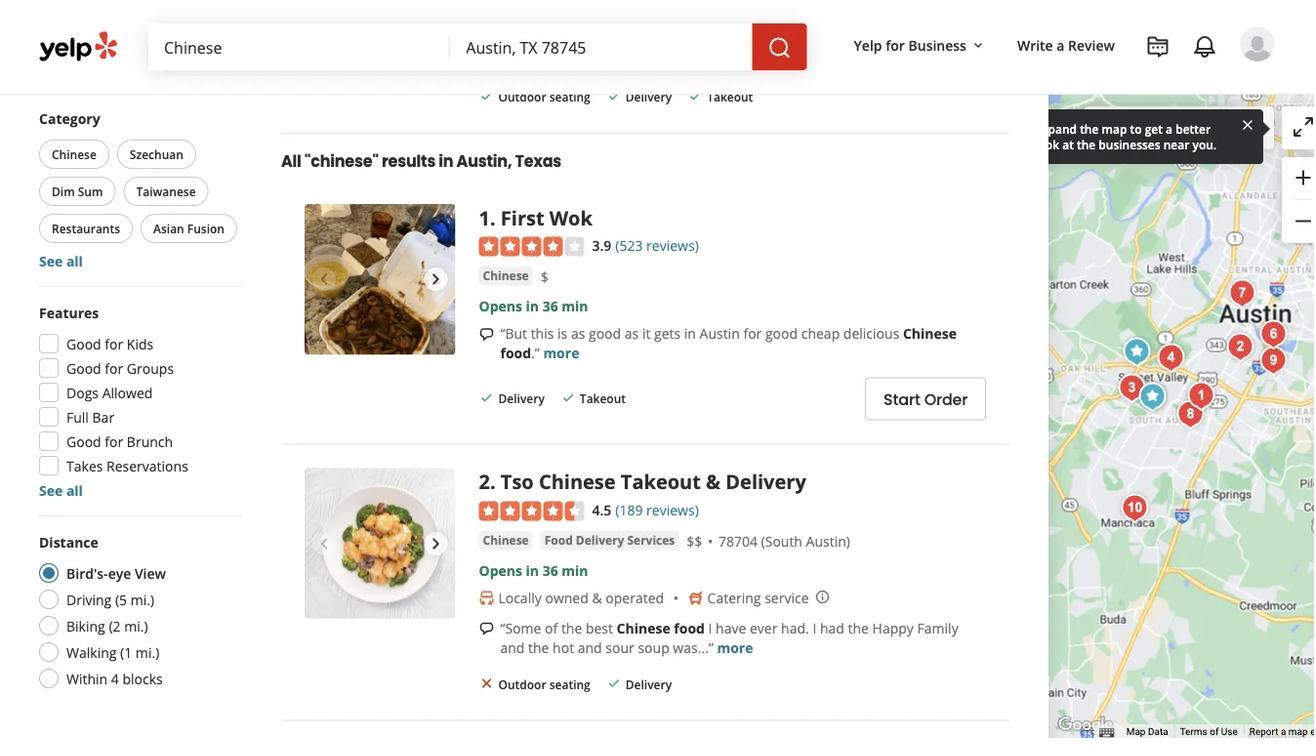 Task type: describe. For each thing, give the bounding box(es) containing it.
operated
[[606, 588, 664, 607]]

wok
[[549, 204, 592, 231]]

more inside all new happy hour! $7 cocktails. $7 bites. 4-7pm daily. read more
[[759, 33, 795, 52]]

opens for tso chinese takeout & delivery
[[479, 561, 522, 580]]

16 chevron down v2 image
[[970, 38, 986, 53]]

reservations
[[106, 456, 188, 475]]

blocks
[[122, 669, 163, 688]]

seating
[[124, 32, 171, 50]]

next image for 2 . tso chinese takeout & delivery
[[424, 532, 448, 555]]

good for groups
[[66, 359, 174, 377]]

tso chinese takeout & delivery image
[[1221, 328, 1260, 367]]

new
[[517, 14, 548, 32]]

search as map moves
[[1124, 119, 1262, 137]]

map data button
[[1126, 725, 1168, 738]]

1 vertical spatial takeout
[[580, 390, 626, 406]]

4.5
[[592, 500, 611, 519]]

get
[[1145, 121, 1163, 137]]

map region
[[1018, 15, 1314, 738]]

16 checkmark v2 image down ." more
[[560, 390, 576, 406]]

zoom out image
[[1292, 209, 1314, 233]]

had
[[820, 619, 844, 637]]

Near text field
[[466, 36, 737, 58]]

888 pan asian restaurant image
[[1254, 341, 1293, 380]]

(south
[[761, 531, 802, 550]]

keyboard shortcuts image
[[1099, 728, 1115, 738]]

cocktails.
[[515, 33, 575, 52]]

food delivery services
[[544, 532, 675, 548]]

chinese up soup
[[617, 619, 670, 637]]

"but this is as good as it gets in austin for good cheap delicious
[[500, 324, 903, 343]]

you.
[[1192, 136, 1217, 152]]

"some
[[500, 619, 541, 637]]

(189 reviews) link
[[615, 498, 699, 519]]

within
[[66, 669, 108, 688]]

expand map image
[[1292, 115, 1314, 139]]

more link for ." more
[[543, 344, 579, 362]]

google image
[[1054, 713, 1118, 738]]

bird's-
[[66, 564, 108, 582]]

driving (5 mi.)
[[66, 590, 154, 609]]

good for good for brunch
[[66, 432, 101, 451]]

notifications image
[[1193, 35, 1216, 59]]

sichuan river image
[[1152, 338, 1191, 377]]

dogs allowed
[[66, 383, 153, 402]]

results
[[382, 150, 436, 172]]

(189 reviews)
[[615, 500, 699, 519]]

projects image
[[1146, 35, 1170, 59]]

bar
[[92, 408, 114, 426]]

full bar
[[66, 408, 114, 426]]

chinese inside the chinese food
[[903, 324, 957, 343]]

view
[[135, 564, 166, 582]]

dim sum
[[52, 183, 103, 199]]

rose's kitchen image
[[1116, 489, 1155, 528]]

had.
[[781, 619, 809, 637]]

good for brunch
[[66, 432, 173, 451]]

texas
[[515, 150, 561, 172]]

16 checkmark v2 image down daily. in the right top of the page
[[687, 88, 703, 104]]

me con bistro image
[[1113, 369, 1152, 408]]

look
[[1035, 136, 1059, 152]]

0 vertical spatial takeout
[[707, 88, 753, 104]]

in right gets
[[684, 324, 696, 343]]

(523 reviews) link
[[615, 234, 699, 255]]

start order
[[884, 388, 968, 410]]

walking
[[66, 643, 117, 661]]

soup
[[638, 638, 669, 657]]

yelp
[[854, 36, 882, 54]]

service
[[765, 588, 809, 607]]

full
[[66, 408, 89, 426]]

within 4 blocks
[[66, 669, 163, 688]]

szechuan button
[[117, 140, 196, 169]]

group containing category
[[35, 108, 242, 270]]

(1
[[120, 643, 132, 661]]

"some of the best chinese food
[[500, 619, 705, 637]]

1 . first wok
[[479, 204, 592, 231]]

1 i from the left
[[708, 619, 712, 637]]

all for all new happy hour! $7 cocktails. $7 bites. 4-7pm daily. read more
[[495, 14, 513, 32]]

4.5 star rating image
[[479, 501, 584, 521]]

0 horizontal spatial first wok image
[[305, 204, 455, 355]]

taiwanese
[[136, 183, 196, 199]]

services
[[627, 532, 675, 548]]

ever
[[750, 619, 778, 637]]

map for e
[[1289, 726, 1308, 738]]

1 seating from the top
[[549, 88, 590, 104]]

see all for category
[[39, 251, 83, 270]]

slideshow element for 1
[[305, 204, 455, 355]]

78704 (south austin)
[[718, 531, 850, 550]]

kids
[[127, 334, 154, 353]]

for for brunch
[[105, 432, 123, 451]]

next image for 1 . first wok
[[424, 268, 448, 291]]

"but
[[500, 324, 527, 343]]

use
[[1221, 726, 1238, 738]]

moves
[[1220, 119, 1262, 137]]

catering
[[707, 588, 761, 607]]

start
[[884, 388, 920, 410]]

expand
[[1035, 121, 1077, 137]]

16 locally owned v2 image
[[479, 590, 494, 606]]

see for features
[[39, 481, 63, 499]]

happy inside all new happy hour! $7 cocktails. $7 bites. 4-7pm daily. read more
[[551, 14, 595, 32]]

yelp for business button
[[846, 27, 994, 63]]

expand the map to get a better look at the businesses near you. tooltip
[[1019, 109, 1263, 164]]

close image
[[1240, 116, 1256, 133]]

good for kids
[[66, 334, 154, 353]]

sum
[[78, 183, 103, 199]]

2 horizontal spatial as
[[1171, 119, 1185, 137]]

owned
[[545, 588, 588, 607]]

$$
[[687, 531, 702, 550]]

locally
[[498, 588, 542, 607]]

tso chinese takeout & delivery link
[[501, 468, 806, 495]]

good for good for dinner
[[66, 7, 101, 26]]

1 good from the left
[[589, 324, 621, 343]]

in right the results
[[439, 150, 453, 172]]

2 vertical spatial takeout
[[621, 468, 701, 495]]

hot
[[553, 638, 574, 657]]

food delivery services button
[[541, 530, 679, 550]]

mi.) for driving (5 mi.)
[[131, 590, 154, 609]]

restaurants button
[[39, 214, 133, 243]]

group containing features
[[33, 303, 242, 500]]

delivery down soup
[[626, 676, 672, 692]]

good for dinner
[[66, 7, 170, 26]]

qi austin image
[[1223, 274, 1262, 313]]

all for all "chinese" results in austin, texas
[[281, 150, 301, 172]]

it
[[642, 324, 651, 343]]

more link for "some of the best chinese food
[[717, 638, 753, 657]]

in up the 'this' in the left of the page
[[526, 297, 539, 315]]

write a review
[[1017, 36, 1115, 54]]

of for "some
[[545, 619, 558, 637]]

brunch
[[127, 432, 173, 451]]

2 vertical spatial more
[[717, 638, 753, 657]]

for right austin
[[743, 324, 762, 343]]

eye
[[108, 564, 131, 582]]

best
[[586, 619, 613, 637]]

good for good for kids
[[66, 334, 101, 353]]

2 $7 from the left
[[578, 33, 594, 52]]

4.5 link
[[592, 498, 611, 519]]

3.9 link
[[592, 234, 611, 255]]

36 for chinese
[[542, 561, 558, 580]]

all for features
[[66, 481, 83, 499]]

16 catering v2 image
[[688, 590, 704, 606]]

tso chinese takeout & delivery image
[[305, 468, 455, 619]]

terms of use link
[[1180, 726, 1238, 738]]

i have ever had. i had the happy family and the hot and sour soup was..."
[[500, 619, 958, 657]]

user actions element
[[838, 24, 1302, 145]]

features
[[39, 303, 99, 322]]

taiwanese button
[[123, 177, 209, 206]]

better
[[1176, 121, 1211, 137]]

2 i from the left
[[813, 619, 816, 637]]

1 and from the left
[[500, 638, 525, 657]]

hour!
[[599, 14, 637, 32]]

16 checkmark v2 image for outdoor seating
[[479, 88, 494, 104]]

Find text field
[[164, 36, 435, 58]]

3.9 star rating image
[[479, 237, 584, 256]]

(2
[[109, 617, 121, 635]]



Task type: locate. For each thing, give the bounding box(es) containing it.
of for terms
[[1210, 726, 1219, 738]]

2
[[479, 468, 490, 495]]

chinese right the delicious
[[903, 324, 957, 343]]

1 vertical spatial mi.)
[[124, 617, 148, 635]]

0 vertical spatial see all button
[[39, 251, 83, 270]]

good down outdoor seating
[[66, 56, 101, 75]]

for for lunch
[[105, 56, 123, 75]]

bamboo bistro image
[[1133, 377, 1172, 416]]

chinese button for second chinese "link" from the bottom of the page
[[479, 266, 533, 286]]

delivery down the ."
[[498, 390, 545, 406]]

0 vertical spatial min
[[562, 297, 588, 315]]

1 horizontal spatial more
[[717, 638, 753, 657]]

1 vertical spatial seating
[[549, 676, 590, 692]]

2 36 from the top
[[542, 561, 558, 580]]

0 vertical spatial next image
[[424, 268, 448, 291]]

1 outdoor seating from the top
[[498, 88, 590, 104]]

$7 left bites.
[[578, 33, 594, 52]]

1 vertical spatial food
[[674, 619, 705, 637]]

2 horizontal spatial more
[[759, 33, 795, 52]]

1 horizontal spatial &
[[706, 468, 721, 495]]

of left use
[[1210, 726, 1219, 738]]

outdoor right 16 close v2 'image'
[[498, 676, 546, 692]]

see all for features
[[39, 481, 83, 499]]

opens for first wok
[[479, 297, 522, 315]]

food
[[500, 344, 531, 362], [674, 619, 705, 637]]

1 horizontal spatial and
[[578, 638, 602, 657]]

seating down near field
[[549, 88, 590, 104]]

potbelly sandwich shop image
[[1118, 332, 1157, 371]]

1 chinese link from the top
[[479, 266, 533, 286]]

1 horizontal spatial a
[[1166, 121, 1173, 137]]

1 vertical spatial see all button
[[39, 481, 83, 499]]

see down restaurants button
[[39, 251, 63, 270]]

2 vertical spatial outdoor
[[498, 676, 546, 692]]

0 horizontal spatial i
[[708, 619, 712, 637]]

1 horizontal spatial $7
[[578, 33, 594, 52]]

2 see all button from the top
[[39, 481, 83, 499]]

0 horizontal spatial happy
[[551, 14, 595, 32]]

good left cheap
[[765, 324, 798, 343]]

0 vertical spatial seating
[[549, 88, 590, 104]]

1 horizontal spatial 16 checkmark v2 image
[[606, 676, 622, 691]]

order
[[924, 388, 968, 410]]

near
[[1163, 136, 1189, 152]]

. for 1
[[490, 204, 496, 231]]

0 vertical spatial mi.)
[[131, 590, 154, 609]]

0 vertical spatial outdoor
[[66, 32, 121, 50]]

category
[[39, 109, 100, 127]]

a for write
[[1057, 36, 1065, 54]]

review
[[1068, 36, 1115, 54]]

2 outdoor seating from the top
[[498, 676, 590, 692]]

good for lunch
[[66, 56, 166, 75]]

1 horizontal spatial happy
[[872, 619, 914, 637]]

all for category
[[66, 251, 83, 270]]

happy up cocktails.
[[551, 14, 595, 32]]

0 vertical spatial 16 checkmark v2 image
[[479, 88, 494, 104]]

1 horizontal spatial of
[[1210, 726, 1219, 738]]

a right the get
[[1166, 121, 1173, 137]]

more down is
[[543, 344, 579, 362]]

2 slideshow element from the top
[[305, 468, 455, 619]]

the
[[1080, 121, 1099, 137], [1077, 136, 1096, 152], [561, 619, 582, 637], [848, 619, 869, 637], [528, 638, 549, 657]]

2 seating from the top
[[549, 676, 590, 692]]

mi.)
[[131, 590, 154, 609], [124, 617, 148, 635], [136, 643, 159, 661]]

previous image for 1
[[312, 268, 336, 291]]

businesses
[[1099, 136, 1160, 152]]

all inside all new happy hour! $7 cocktails. $7 bites. 4-7pm daily. read more
[[495, 14, 513, 32]]

0 horizontal spatial good
[[589, 324, 621, 343]]

2 vertical spatial mi.)
[[136, 643, 159, 661]]

1618 asian fusion image
[[1254, 315, 1293, 354]]

bites.
[[597, 33, 632, 52]]

16 checkmark v2 image up austin,
[[479, 88, 494, 104]]

takes
[[66, 456, 103, 475]]

$
[[541, 267, 548, 286]]

super bowl restaurant image
[[1171, 395, 1210, 434]]

2 see from the top
[[39, 481, 63, 499]]

for down outdoor seating
[[105, 56, 123, 75]]

opens up 16 locally owned v2 icon
[[479, 561, 522, 580]]

delivery up (south
[[726, 468, 806, 495]]

1 vertical spatial 16 speech v2 image
[[479, 621, 494, 637]]

(523 reviews)
[[615, 236, 699, 255]]

this
[[531, 324, 554, 343]]

fusion
[[187, 220, 225, 236]]

None search field
[[148, 23, 811, 70]]

see all down takes
[[39, 481, 83, 499]]

chinese link left $
[[479, 266, 533, 286]]

map for to
[[1102, 121, 1127, 137]]

0 horizontal spatial map
[[1102, 121, 1127, 137]]

none field near
[[466, 36, 737, 58]]

next image
[[424, 268, 448, 291], [424, 532, 448, 555]]

1 . from the top
[[490, 204, 496, 231]]

chinese button left $
[[479, 266, 533, 286]]

1 next image from the top
[[424, 268, 448, 291]]

2 opens in 36 min from the top
[[479, 561, 588, 580]]

takes reservations
[[66, 456, 188, 475]]

for up outdoor seating
[[105, 7, 123, 26]]

." more
[[531, 344, 579, 362]]

0 vertical spatial 36
[[542, 297, 558, 315]]

and down the "some
[[500, 638, 525, 657]]

1 vertical spatial a
[[1166, 121, 1173, 137]]

see all button down takes
[[39, 481, 83, 499]]

distance
[[39, 533, 98, 551]]

delivery inside food delivery services button
[[576, 532, 624, 548]]

write a review link
[[1009, 27, 1123, 62]]

a for report
[[1281, 726, 1286, 738]]

chinese left $
[[483, 268, 529, 284]]

chinese link down the 4.5 star rating image
[[479, 530, 533, 550]]

2 horizontal spatial a
[[1281, 726, 1286, 738]]

2 all from the top
[[66, 481, 83, 499]]

first wok image
[[305, 204, 455, 355], [1182, 376, 1221, 415]]

min up locally owned & operated on the bottom
[[562, 561, 588, 580]]

none field find
[[164, 36, 435, 58]]

1 36 from the top
[[542, 297, 558, 315]]

1 vertical spatial outdoor seating
[[498, 676, 590, 692]]

chinese button
[[39, 140, 109, 169], [479, 266, 533, 286], [479, 530, 533, 550]]

0 vertical spatial more
[[759, 33, 795, 52]]

opens up "but
[[479, 297, 522, 315]]

2 vertical spatial a
[[1281, 726, 1286, 738]]

1 vertical spatial opens
[[479, 561, 522, 580]]

0 vertical spatial all
[[66, 251, 83, 270]]

3 good from the top
[[66, 334, 101, 353]]

2 . from the top
[[490, 468, 496, 495]]

outdoor seating
[[498, 88, 590, 104], [498, 676, 590, 692]]

16 checkmark v2 image
[[479, 88, 494, 104], [606, 676, 622, 691]]

all down restaurants button
[[66, 251, 83, 270]]

chinese button down the 4.5 star rating image
[[479, 530, 533, 550]]

1 vertical spatial more link
[[717, 638, 753, 657]]

0 horizontal spatial 16 checkmark v2 image
[[479, 88, 494, 104]]

of up hot
[[545, 619, 558, 637]]

write
[[1017, 36, 1053, 54]]

see for category
[[39, 251, 63, 270]]

all down takes
[[66, 481, 83, 499]]

16 speech v2 image
[[479, 326, 494, 342], [479, 621, 494, 637]]

1 16 speech v2 image from the top
[[479, 326, 494, 342]]

good for good for groups
[[66, 359, 101, 377]]

0 horizontal spatial of
[[545, 619, 558, 637]]

groups
[[127, 359, 174, 377]]

see all button for category
[[39, 251, 83, 270]]

good
[[66, 7, 101, 26], [66, 56, 101, 75], [66, 334, 101, 353], [66, 359, 101, 377], [66, 432, 101, 451]]

chinese
[[52, 146, 97, 162], [483, 268, 529, 284], [903, 324, 957, 343], [539, 468, 616, 495], [483, 532, 529, 548], [617, 619, 670, 637]]

food inside the chinese food
[[500, 344, 531, 362]]

outdoor up good for lunch
[[66, 32, 121, 50]]

0 vertical spatial a
[[1057, 36, 1065, 54]]

1 min from the top
[[562, 297, 588, 315]]

opens in 36 min up locally
[[479, 561, 588, 580]]

16 checkmark v2 image
[[606, 88, 622, 104], [687, 88, 703, 104], [479, 390, 494, 406], [560, 390, 576, 406]]

opens in 36 min for first
[[479, 297, 588, 315]]

info icon image
[[815, 589, 830, 605], [815, 589, 830, 605]]

0 vertical spatial see
[[39, 251, 63, 270]]

a right report
[[1281, 726, 1286, 738]]

mi.) right (1
[[136, 643, 159, 661]]

2 previous image from the top
[[312, 532, 336, 555]]

mi.) for biking (2 mi.)
[[124, 617, 148, 635]]

2 reviews) from the top
[[646, 500, 699, 519]]

2 16 speech v2 image from the top
[[479, 621, 494, 637]]

map
[[1188, 119, 1217, 137], [1102, 121, 1127, 137], [1289, 726, 1308, 738]]

takeout
[[707, 88, 753, 104], [580, 390, 626, 406], [621, 468, 701, 495]]

1 see all from the top
[[39, 251, 83, 270]]

outdoor seating for outdoor seating 16 checkmark v2 image
[[498, 88, 590, 104]]

more
[[759, 33, 795, 52], [543, 344, 579, 362], [717, 638, 753, 657]]

good for good for lunch
[[66, 56, 101, 75]]

as right the get
[[1171, 119, 1185, 137]]

food down "but
[[500, 344, 531, 362]]

see up distance at the bottom left
[[39, 481, 63, 499]]

more link down have
[[717, 638, 753, 657]]

0 vertical spatial chinese button
[[39, 140, 109, 169]]

report
[[1249, 726, 1278, 738]]

."
[[531, 344, 540, 362]]

map for moves
[[1188, 119, 1217, 137]]

bamboo bistro image
[[1133, 377, 1172, 416]]

dim sum button
[[39, 177, 116, 206]]

1 all from the top
[[66, 251, 83, 270]]

min for chinese
[[562, 561, 588, 580]]

1 horizontal spatial i
[[813, 619, 816, 637]]

0 vertical spatial happy
[[551, 14, 595, 32]]

allowed
[[102, 383, 153, 402]]

0 vertical spatial outdoor seating
[[498, 88, 590, 104]]

16 checkmark v2 image for delivery
[[606, 676, 622, 691]]

1 horizontal spatial good
[[765, 324, 798, 343]]

report a map e
[[1249, 726, 1314, 738]]

16 speech v2 image for "but this is as good as it gets in austin for good cheap delicious
[[479, 326, 494, 342]]

1 vertical spatial see
[[39, 481, 63, 499]]

for for groups
[[105, 359, 123, 377]]

mi.) right (5
[[131, 590, 154, 609]]

bird's-eye view
[[66, 564, 166, 582]]

for for dinner
[[105, 7, 123, 26]]

2 opens from the top
[[479, 561, 522, 580]]

2 see all from the top
[[39, 481, 83, 499]]

min up is
[[562, 297, 588, 315]]

2 horizontal spatial map
[[1289, 726, 1308, 738]]

slideshow element for 2
[[305, 468, 455, 619]]

16 checkmark v2 image down near text box
[[606, 88, 622, 104]]

happy inside i have ever had. i had the happy family and the hot and sour soup was..."
[[872, 619, 914, 637]]

0 vertical spatial more link
[[543, 344, 579, 362]]

2 good from the top
[[66, 56, 101, 75]]

slideshow element
[[305, 204, 455, 355], [305, 468, 455, 619]]

all left new
[[495, 14, 513, 32]]

outdoor down cocktails.
[[498, 88, 546, 104]]

0 vertical spatial chinese link
[[479, 266, 533, 286]]

chinese up 4.5 link
[[539, 468, 616, 495]]

cheap
[[801, 324, 840, 343]]

map inside expand the map to get a better look at the businesses near you.
[[1102, 121, 1127, 137]]

1 vertical spatial of
[[1210, 726, 1219, 738]]

. for 2
[[490, 468, 496, 495]]

delivery down 4.5
[[576, 532, 624, 548]]

option group
[[33, 532, 242, 694]]

reviews) for wok
[[646, 236, 699, 255]]

2 next image from the top
[[424, 532, 448, 555]]

see all button for features
[[39, 481, 83, 499]]

outdoor seating for 16 close v2 'image'
[[498, 676, 590, 692]]

. left first
[[490, 204, 496, 231]]

2 chinese link from the top
[[479, 530, 533, 550]]

min for wok
[[562, 297, 588, 315]]

0 horizontal spatial none field
[[164, 36, 435, 58]]

0 vertical spatial previous image
[[312, 268, 336, 291]]

more down have
[[717, 638, 753, 657]]

1 vertical spatial min
[[562, 561, 588, 580]]

tso
[[501, 468, 534, 495]]

16 close v2 image
[[479, 676, 494, 691]]

for right yelp
[[886, 36, 905, 54]]

0 vertical spatial slideshow element
[[305, 204, 455, 355]]

reviews) for chinese
[[646, 500, 699, 519]]

for inside yelp for business button
[[886, 36, 905, 54]]

austin)
[[806, 531, 850, 550]]

1 vertical spatial next image
[[424, 532, 448, 555]]

2 none field from the left
[[466, 36, 737, 58]]

outdoor
[[66, 32, 121, 50], [498, 88, 546, 104], [498, 676, 546, 692]]

delivery down the 4-
[[626, 88, 672, 104]]

walking (1 mi.)
[[66, 643, 159, 661]]

0 vertical spatial see all
[[39, 251, 83, 270]]

16 speech v2 image down 16 locally owned v2 icon
[[479, 621, 494, 637]]

1 slideshow element from the top
[[305, 204, 455, 355]]

0 horizontal spatial as
[[571, 324, 585, 343]]

0 vertical spatial &
[[706, 468, 721, 495]]

dinner
[[127, 7, 170, 26]]

option group containing distance
[[33, 532, 242, 694]]

a right "write"
[[1057, 36, 1065, 54]]

1 vertical spatial &
[[592, 588, 602, 607]]

map
[[1126, 726, 1146, 738]]

1 opens in 36 min from the top
[[479, 297, 588, 315]]

happy left family
[[872, 619, 914, 637]]

mi.) for walking (1 mi.)
[[136, 643, 159, 661]]

4-
[[636, 33, 648, 52]]

ruby a. image
[[1240, 26, 1275, 62]]

terms
[[1180, 726, 1207, 738]]

2 vertical spatial chinese button
[[479, 530, 533, 550]]

1 horizontal spatial food
[[674, 619, 705, 637]]

1 vertical spatial happy
[[872, 619, 914, 637]]

1 vertical spatial slideshow element
[[305, 468, 455, 619]]

see all button down restaurants button
[[39, 251, 83, 270]]

outdoor seating down hot
[[498, 676, 590, 692]]

0 vertical spatial reviews)
[[646, 236, 699, 255]]

1 vertical spatial more
[[543, 344, 579, 362]]

business
[[908, 36, 966, 54]]

.
[[490, 204, 496, 231], [490, 468, 496, 495]]

chinese inside group
[[52, 146, 97, 162]]

0 vertical spatial opens
[[479, 297, 522, 315]]

good left the it
[[589, 324, 621, 343]]

chinese down the 'category'
[[52, 146, 97, 162]]

see all down restaurants button
[[39, 251, 83, 270]]

for down bar
[[105, 432, 123, 451]]

0 vertical spatial first wok image
[[305, 204, 455, 355]]

1 vertical spatial previous image
[[312, 532, 336, 555]]

16 checkmark v2 image up '2' on the bottom
[[479, 390, 494, 406]]

food delivery services link
[[541, 530, 679, 550]]

. left tso at the left bottom of the page
[[490, 468, 496, 495]]

all left "chinese"
[[281, 150, 301, 172]]

as right is
[[571, 324, 585, 343]]

more right read
[[759, 33, 795, 52]]

zoom in image
[[1292, 166, 1314, 189]]

16 checkmark v2 image down sour
[[606, 676, 622, 691]]

daily.
[[680, 33, 715, 52]]

outdoor for 16 close v2 'image'
[[498, 676, 546, 692]]

1 vertical spatial 16 checkmark v2 image
[[606, 676, 622, 691]]

good up takes
[[66, 432, 101, 451]]

mi.) right (2
[[124, 617, 148, 635]]

catering service
[[707, 588, 809, 607]]

1 good from the top
[[66, 7, 101, 26]]

seating
[[549, 88, 590, 104], [549, 676, 590, 692]]

search image
[[768, 36, 791, 60]]

driving
[[66, 590, 112, 609]]

1 vertical spatial reviews)
[[646, 500, 699, 519]]

locally owned & operated
[[498, 588, 664, 607]]

opens
[[479, 297, 522, 315], [479, 561, 522, 580]]

1 vertical spatial .
[[490, 468, 496, 495]]

outdoor for outdoor seating 16 checkmark v2 image
[[498, 88, 546, 104]]

1 vertical spatial chinese link
[[479, 530, 533, 550]]

1 see from the top
[[39, 251, 63, 270]]

read
[[723, 33, 756, 52]]

36 for wok
[[542, 297, 558, 315]]

report a map e link
[[1249, 726, 1314, 738]]

for for business
[[886, 36, 905, 54]]

for down good for kids
[[105, 359, 123, 377]]

1 none field from the left
[[164, 36, 435, 58]]

1 horizontal spatial as
[[625, 324, 639, 343]]

0 horizontal spatial &
[[592, 588, 602, 607]]

1 horizontal spatial all
[[495, 14, 513, 32]]

0 horizontal spatial more
[[543, 344, 579, 362]]

good up outdoor seating
[[66, 7, 101, 26]]

(523
[[615, 236, 643, 255]]

1 vertical spatial all
[[281, 150, 301, 172]]

family
[[917, 619, 958, 637]]

all "chinese" results in austin, texas
[[281, 150, 561, 172]]

4 good from the top
[[66, 359, 101, 377]]

7pm
[[648, 33, 677, 52]]

36 down the food
[[542, 561, 558, 580]]

have
[[716, 619, 746, 637]]

2 min from the top
[[562, 561, 588, 580]]

map data
[[1126, 726, 1168, 738]]

16 speech v2 image for "some of the best
[[479, 621, 494, 637]]

reviews) right (523
[[646, 236, 699, 255]]

(189
[[615, 500, 643, 519]]

map left 'moves'
[[1188, 119, 1217, 137]]

1 see all button from the top
[[39, 251, 83, 270]]

a inside expand the map to get a better look at the businesses near you.
[[1166, 121, 1173, 137]]

good up dogs
[[66, 359, 101, 377]]

good down features
[[66, 334, 101, 353]]

opens in 36 min for tso
[[479, 561, 588, 580]]

and down best
[[578, 638, 602, 657]]

16 speech v2 image left "but
[[479, 326, 494, 342]]

asian fusion
[[153, 220, 225, 236]]

1 vertical spatial outdoor
[[498, 88, 546, 104]]

chinese down the 4.5 star rating image
[[483, 532, 529, 548]]

for up good for groups
[[105, 334, 123, 353]]

restaurants
[[52, 220, 120, 236]]

1 previous image from the top
[[312, 268, 336, 291]]

in up locally
[[526, 561, 539, 580]]

0 horizontal spatial food
[[500, 344, 531, 362]]

previous image for 2
[[312, 532, 336, 555]]

& right owned
[[592, 588, 602, 607]]

all
[[66, 251, 83, 270], [66, 481, 83, 499]]

i left have
[[708, 619, 712, 637]]

1 vertical spatial 36
[[542, 561, 558, 580]]

5 good from the top
[[66, 432, 101, 451]]

1 vertical spatial all
[[66, 481, 83, 499]]

chinese button for first chinese "link" from the bottom
[[479, 530, 533, 550]]

0 horizontal spatial $7
[[495, 33, 511, 52]]

78704
[[718, 531, 758, 550]]

2 good from the left
[[765, 324, 798, 343]]

lunch
[[127, 56, 166, 75]]

outdoor seating down cocktails.
[[498, 88, 590, 104]]

1 opens from the top
[[479, 297, 522, 315]]

None field
[[164, 36, 435, 58], [466, 36, 737, 58]]

36 up the 'this' in the left of the page
[[542, 297, 558, 315]]

reviews) down tso chinese takeout & delivery link
[[646, 500, 699, 519]]

chinese button down the 'category'
[[39, 140, 109, 169]]

1 $7 from the left
[[495, 33, 511, 52]]

2 and from the left
[[578, 638, 602, 657]]

for for kids
[[105, 334, 123, 353]]

as left the it
[[625, 324, 639, 343]]

i left had
[[813, 619, 816, 637]]

1 horizontal spatial first wok image
[[1182, 376, 1221, 415]]

2 . tso chinese takeout & delivery
[[479, 468, 806, 495]]

was..."
[[673, 638, 713, 657]]

for
[[105, 7, 123, 26], [886, 36, 905, 54], [105, 56, 123, 75], [743, 324, 762, 343], [105, 334, 123, 353], [105, 359, 123, 377], [105, 432, 123, 451]]

1 reviews) from the top
[[646, 236, 699, 255]]

group
[[35, 108, 242, 270], [1282, 157, 1314, 243], [33, 303, 242, 500]]

seating down hot
[[549, 676, 590, 692]]

opens in 36 min up the 'this' in the left of the page
[[479, 297, 588, 315]]

0 vertical spatial .
[[490, 204, 496, 231]]

map left e
[[1289, 726, 1308, 738]]

previous image
[[312, 268, 336, 291], [312, 532, 336, 555]]

delicious
[[843, 324, 899, 343]]

0 vertical spatial of
[[545, 619, 558, 637]]

map left to
[[1102, 121, 1127, 137]]

0 horizontal spatial all
[[281, 150, 301, 172]]

food up was..."
[[674, 619, 705, 637]]

more link down is
[[543, 344, 579, 362]]

outdoor seating
[[66, 32, 171, 50]]

0 horizontal spatial and
[[500, 638, 525, 657]]

0 vertical spatial all
[[495, 14, 513, 32]]

1 horizontal spatial map
[[1188, 119, 1217, 137]]

1 vertical spatial see all
[[39, 481, 83, 499]]

1 vertical spatial first wok image
[[1182, 376, 1221, 415]]

0 horizontal spatial a
[[1057, 36, 1065, 54]]

0 vertical spatial opens in 36 min
[[479, 297, 588, 315]]

to
[[1130, 121, 1142, 137]]

1 vertical spatial opens in 36 min
[[479, 561, 588, 580]]



Task type: vqa. For each thing, say whether or not it's contained in the screenshot.
help
no



